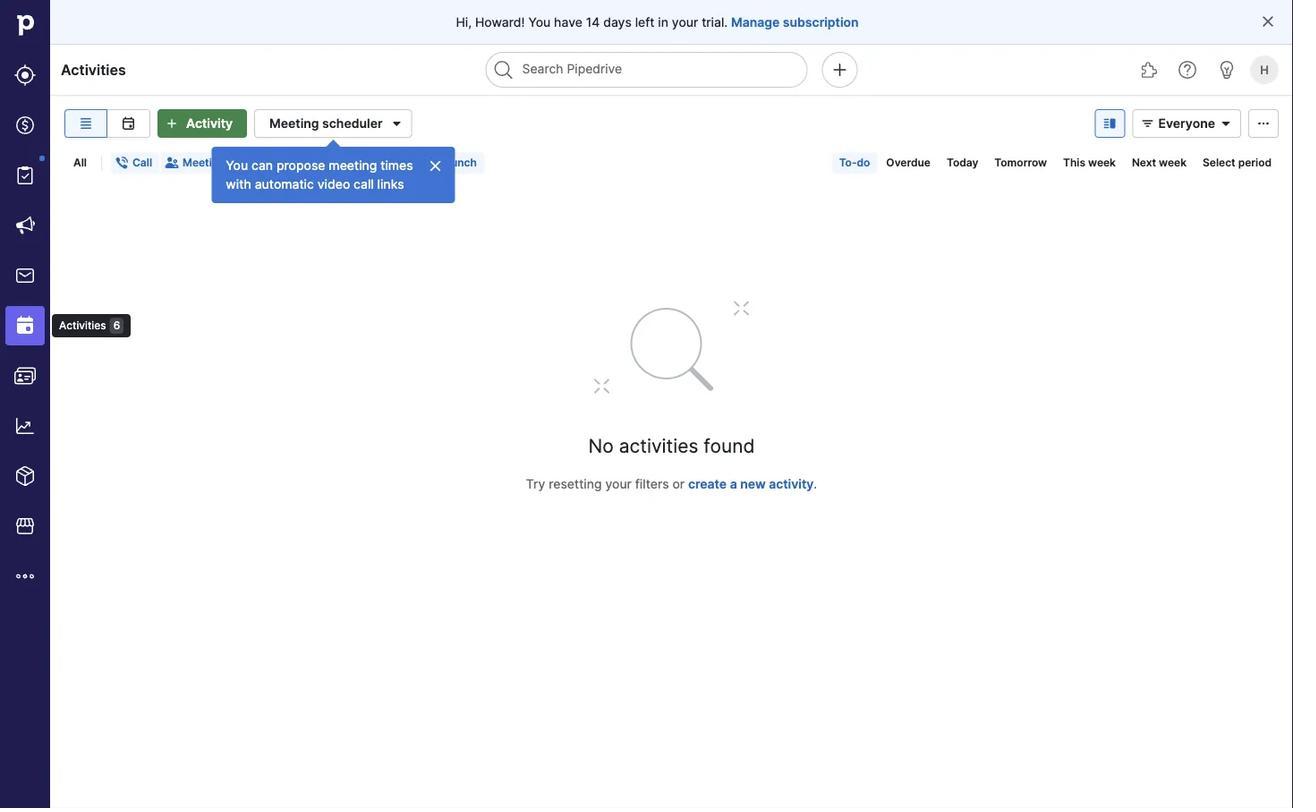 Task type: locate. For each thing, give the bounding box(es) containing it.
activities image
[[14, 315, 36, 337]]

color primary image
[[1262, 14, 1276, 29], [115, 156, 129, 170], [369, 156, 383, 170], [427, 156, 442, 170]]

you up with
[[226, 158, 248, 173]]

.
[[814, 476, 818, 492]]

color primary image for deadline
[[293, 156, 307, 170]]

1 vertical spatial you
[[226, 158, 248, 173]]

today
[[947, 156, 979, 169]]

video
[[318, 176, 350, 192]]

color primary image up with
[[238, 156, 252, 170]]

meeting for meeting scheduler
[[270, 116, 319, 131]]

manage subscription link
[[732, 13, 859, 31]]

week inside this week button
[[1089, 156, 1117, 169]]

color primary image inside call button
[[115, 156, 129, 170]]

deadline
[[311, 156, 356, 169]]

hi, howard! you have 14 days left in your  trial. manage subscription
[[456, 14, 859, 30]]

meeting inside button
[[183, 156, 225, 169]]

left
[[635, 14, 655, 30]]

color primary image up email
[[386, 113, 408, 134]]

color primary image inside 'deadline' button
[[293, 156, 307, 170]]

with
[[226, 176, 251, 192]]

activities left 6
[[59, 319, 106, 332]]

your right in
[[672, 14, 699, 30]]

color primary image inside lunch 'button'
[[427, 156, 442, 170]]

week right this
[[1089, 156, 1117, 169]]

week for next week
[[1160, 156, 1187, 169]]

color primary image for email
[[369, 156, 383, 170]]

meeting button
[[161, 152, 232, 174]]

0 horizontal spatial color primary inverted image
[[161, 116, 183, 131]]

color primary image right call
[[165, 156, 179, 170]]

insights image
[[14, 415, 36, 437]]

1 week from the left
[[1089, 156, 1117, 169]]

color primary inverted image left activity
[[161, 116, 183, 131]]

campaigns image
[[14, 215, 36, 236]]

week right next
[[1160, 156, 1187, 169]]

activities for activities 6
[[59, 319, 106, 332]]

lunch
[[445, 156, 477, 169]]

color primary image
[[386, 113, 408, 134], [1138, 116, 1159, 131], [1216, 116, 1238, 131], [165, 156, 179, 170], [238, 156, 252, 170], [293, 156, 307, 170]]

0 vertical spatial activities
[[61, 61, 126, 78]]

meeting for meeting
[[183, 156, 225, 169]]

color primary image for lunch
[[427, 156, 442, 170]]

email button
[[365, 152, 422, 174]]

activities up list icon
[[61, 61, 126, 78]]

0 horizontal spatial meeting
[[183, 156, 225, 169]]

create a new activity link
[[689, 476, 814, 492]]

activities
[[619, 434, 699, 457]]

menu
[[0, 0, 131, 809]]

activities
[[61, 61, 126, 78], [59, 319, 106, 332]]

color primary image left call
[[115, 156, 129, 170]]

1 horizontal spatial week
[[1160, 156, 1187, 169]]

your left filters
[[606, 476, 632, 492]]

menu item
[[0, 301, 50, 351]]

color primary image inside email button
[[369, 156, 383, 170]]

automatic
[[255, 176, 314, 192]]

days
[[604, 14, 632, 30]]

color primary inverted image
[[161, 116, 183, 131], [428, 159, 443, 173]]

meeting inside button
[[270, 116, 319, 131]]

meeting scheduler button
[[254, 109, 412, 138]]

meeting scheduler
[[270, 116, 383, 131]]

propose
[[277, 158, 326, 173]]

0 vertical spatial you
[[529, 14, 551, 30]]

more image
[[14, 566, 36, 587]]

have
[[554, 14, 583, 30]]

color primary image for call
[[115, 156, 129, 170]]

call
[[132, 156, 152, 169]]

everyone
[[1159, 116, 1216, 131]]

week
[[1089, 156, 1117, 169], [1160, 156, 1187, 169]]

color primary image inside the task button
[[238, 156, 252, 170]]

create
[[689, 476, 727, 492]]

manage
[[732, 14, 780, 30]]

no
[[589, 434, 614, 457]]

color primary inverted image left lunch
[[428, 159, 443, 173]]

0 horizontal spatial week
[[1089, 156, 1117, 169]]

you left have
[[529, 14, 551, 30]]

color primary image left lunch
[[427, 156, 442, 170]]

week for this week
[[1089, 156, 1117, 169]]

sales inbox image
[[14, 265, 36, 287]]

meeting
[[329, 158, 377, 173]]

color primary image up automatic
[[293, 156, 307, 170]]

0 horizontal spatial your
[[606, 476, 632, 492]]

meeting
[[270, 116, 319, 131], [183, 156, 225, 169]]

your
[[672, 14, 699, 30], [606, 476, 632, 492]]

hi,
[[456, 14, 472, 30]]

deals image
[[14, 115, 36, 136]]

h button
[[1247, 52, 1283, 88]]

color primary image for everyone
[[1138, 116, 1159, 131]]

color primary image up the call at top
[[369, 156, 383, 170]]

0 vertical spatial your
[[672, 14, 699, 30]]

list image
[[75, 116, 97, 131]]

can
[[252, 158, 273, 173]]

color primary image inside meeting button
[[165, 156, 179, 170]]

to-do
[[840, 156, 871, 169]]

calendar image
[[118, 116, 139, 131]]

menu containing activities
[[0, 0, 131, 809]]

1 vertical spatial color primary inverted image
[[428, 159, 443, 173]]

filters
[[636, 476, 669, 492]]

marketplace image
[[14, 516, 36, 537]]

1 horizontal spatial color primary inverted image
[[428, 159, 443, 173]]

howard!
[[475, 14, 525, 30]]

1 vertical spatial your
[[606, 476, 632, 492]]

meeting up 'propose'
[[270, 116, 319, 131]]

home image
[[12, 12, 39, 39]]

found
[[704, 434, 755, 457]]

do
[[857, 156, 871, 169]]

0 vertical spatial color primary inverted image
[[161, 116, 183, 131]]

activities inside menu
[[59, 319, 106, 332]]

week inside 'next week' button
[[1160, 156, 1187, 169]]

you inside you can propose meeting times with automatic video call links
[[226, 158, 248, 173]]

1 vertical spatial meeting
[[183, 156, 225, 169]]

you
[[529, 14, 551, 30], [226, 158, 248, 173]]

resetting
[[549, 476, 602, 492]]

1 horizontal spatial meeting
[[270, 116, 319, 131]]

1 vertical spatial activities
[[59, 319, 106, 332]]

6
[[113, 319, 120, 332]]

meeting down activity button
[[183, 156, 225, 169]]

1 horizontal spatial you
[[529, 14, 551, 30]]

0 horizontal spatial you
[[226, 158, 248, 173]]

1 horizontal spatial your
[[672, 14, 699, 30]]

color primary image right open details in full view image
[[1138, 116, 1159, 131]]

sales assistant image
[[1217, 59, 1238, 81]]

2 week from the left
[[1160, 156, 1187, 169]]

to-
[[840, 156, 857, 169]]

0 vertical spatial meeting
[[270, 116, 319, 131]]



Task type: describe. For each thing, give the bounding box(es) containing it.
color primary image up 'h'
[[1262, 14, 1276, 29]]

email
[[387, 156, 415, 169]]

color undefined image
[[14, 165, 36, 186]]

this week
[[1064, 156, 1117, 169]]

a
[[730, 476, 738, 492]]

all
[[73, 156, 87, 169]]

period
[[1239, 156, 1272, 169]]

color primary inverted image inside activity button
[[161, 116, 183, 131]]

you can propose meeting times with automatic video call links
[[226, 158, 413, 192]]

lunch button
[[424, 152, 484, 174]]

try resetting your filters or create a new activity .
[[526, 476, 818, 492]]

activity button
[[158, 109, 247, 138]]

in
[[658, 14, 669, 30]]

this week button
[[1057, 152, 1124, 174]]

select period button
[[1196, 152, 1280, 174]]

open details in full view image
[[1100, 116, 1122, 131]]

call
[[354, 176, 374, 192]]

task button
[[234, 152, 287, 174]]

this
[[1064, 156, 1086, 169]]

select period
[[1204, 156, 1272, 169]]

no activities found
[[589, 434, 755, 457]]

activity
[[186, 116, 233, 131]]

task
[[256, 156, 280, 169]]

deadline button
[[289, 152, 363, 174]]

color primary image for meeting
[[165, 156, 179, 170]]

quick help image
[[1178, 59, 1199, 81]]

scheduler
[[322, 116, 383, 131]]

more actions image
[[1254, 116, 1275, 131]]

Search Pipedrive field
[[486, 52, 808, 88]]

next week button
[[1126, 152, 1195, 174]]

new
[[741, 476, 766, 492]]

times
[[381, 158, 413, 173]]

activity
[[769, 476, 814, 492]]

trial.
[[702, 14, 728, 30]]

overdue button
[[880, 152, 938, 174]]

activities for activities
[[61, 61, 126, 78]]

links
[[377, 176, 405, 192]]

everyone button
[[1133, 109, 1242, 138]]

try
[[526, 476, 546, 492]]

leads image
[[14, 64, 36, 86]]

quick add image
[[830, 59, 851, 81]]

activities 6
[[59, 319, 120, 332]]

today button
[[940, 152, 986, 174]]

next week
[[1133, 156, 1187, 169]]

tomorrow button
[[988, 152, 1055, 174]]

tomorrow
[[995, 156, 1048, 169]]

color primary image left more actions icon
[[1216, 116, 1238, 131]]

subscription
[[783, 14, 859, 30]]

color primary image for task
[[238, 156, 252, 170]]

overdue
[[887, 156, 931, 169]]

14
[[586, 14, 600, 30]]

empty state image
[[565, 295, 779, 403]]

next
[[1133, 156, 1157, 169]]

contacts image
[[14, 365, 36, 387]]

call button
[[111, 152, 159, 174]]

products image
[[14, 466, 36, 487]]

select
[[1204, 156, 1236, 169]]

color primary image inside the meeting scheduler button
[[386, 113, 408, 134]]

to-do button
[[832, 152, 878, 174]]

h
[[1261, 63, 1270, 77]]

all button
[[66, 152, 94, 174]]

or
[[673, 476, 685, 492]]



Task type: vqa. For each thing, say whether or not it's contained in the screenshot.
Learn on the bottom of the page
no



